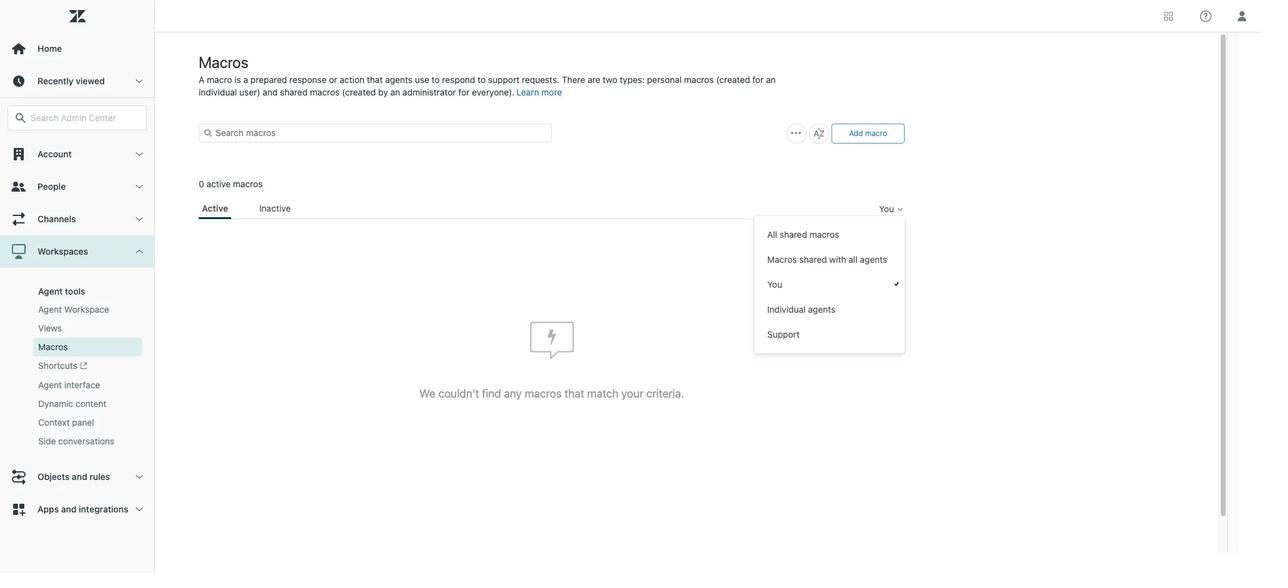 Task type: describe. For each thing, give the bounding box(es) containing it.
integrations
[[79, 505, 128, 515]]

agent interface link
[[33, 376, 142, 395]]

dynamic content link
[[33, 395, 142, 414]]

primary element
[[0, 0, 155, 574]]

account button
[[0, 138, 154, 171]]

tools
[[65, 286, 85, 297]]

recently viewed button
[[0, 65, 154, 98]]

panel
[[72, 418, 94, 428]]

objects and rules button
[[0, 461, 154, 494]]

tree item inside primary element
[[0, 236, 154, 461]]

agent workspace element
[[38, 304, 109, 316]]

workspaces button
[[0, 236, 154, 268]]

agent for agent interface
[[38, 380, 62, 391]]

and for objects
[[72, 472, 87, 483]]

zendesk products image
[[1164, 12, 1173, 20]]

views link
[[33, 319, 142, 338]]

macros element
[[38, 341, 68, 354]]

rules
[[90, 472, 110, 483]]

home button
[[0, 33, 154, 65]]

apps and integrations button
[[0, 494, 154, 526]]

agent for agent tools
[[38, 286, 63, 297]]

tree inside primary element
[[0, 138, 154, 526]]

none search field inside primary element
[[1, 106, 153, 131]]

people button
[[0, 171, 154, 203]]

agent for agent workspace
[[38, 304, 62, 315]]

channels
[[38, 214, 76, 224]]

agent tools element
[[38, 286, 85, 297]]

recently
[[38, 76, 74, 86]]

macros
[[38, 342, 68, 353]]

side conversations
[[38, 436, 114, 447]]

shortcuts
[[38, 361, 77, 371]]

interface
[[64, 380, 100, 391]]

and for apps
[[61, 505, 77, 515]]

agent interface
[[38, 380, 100, 391]]

workspaces
[[38, 246, 88, 257]]

side
[[38, 436, 56, 447]]

shortcuts link
[[33, 357, 142, 376]]



Task type: locate. For each thing, give the bounding box(es) containing it.
1 agent from the top
[[38, 286, 63, 297]]

conversations
[[58, 436, 114, 447]]

shortcuts element
[[38, 360, 87, 373]]

macros link
[[33, 338, 142, 357]]

side conversations link
[[33, 433, 142, 451]]

and left rules
[[72, 472, 87, 483]]

tree item containing workspaces
[[0, 236, 154, 461]]

content
[[76, 399, 106, 410]]

and right apps
[[61, 505, 77, 515]]

tree item
[[0, 236, 154, 461]]

0 vertical spatial agent
[[38, 286, 63, 297]]

agent interface element
[[38, 380, 100, 392]]

channels button
[[0, 203, 154, 236]]

1 vertical spatial agent
[[38, 304, 62, 315]]

recently viewed
[[38, 76, 105, 86]]

views
[[38, 323, 62, 334]]

context
[[38, 418, 70, 428]]

tree containing account
[[0, 138, 154, 526]]

context panel link
[[33, 414, 142, 433]]

dynamic content
[[38, 399, 106, 410]]

2 vertical spatial agent
[[38, 380, 62, 391]]

views element
[[38, 323, 62, 335]]

and inside dropdown button
[[72, 472, 87, 483]]

0 vertical spatial and
[[72, 472, 87, 483]]

agent workspace link
[[33, 301, 142, 319]]

people
[[38, 181, 66, 192]]

agent tools
[[38, 286, 85, 297]]

apps and integrations
[[38, 505, 128, 515]]

agent workspace
[[38, 304, 109, 315]]

help image
[[1201, 10, 1212, 22]]

dynamic
[[38, 399, 73, 410]]

agent
[[38, 286, 63, 297], [38, 304, 62, 315], [38, 380, 62, 391]]

user menu image
[[1234, 8, 1251, 24]]

objects and rules
[[38, 472, 110, 483]]

3 agent from the top
[[38, 380, 62, 391]]

agent up dynamic
[[38, 380, 62, 391]]

and inside dropdown button
[[61, 505, 77, 515]]

1 vertical spatial and
[[61, 505, 77, 515]]

objects
[[38, 472, 70, 483]]

2 agent from the top
[[38, 304, 62, 315]]

Search Admin Center field
[[31, 113, 139, 124]]

agent up views
[[38, 304, 62, 315]]

viewed
[[76, 76, 105, 86]]

agent left tools
[[38, 286, 63, 297]]

home
[[38, 43, 62, 54]]

workspace
[[64, 304, 109, 315]]

None search field
[[1, 106, 153, 131]]

workspaces group
[[0, 268, 154, 461]]

account
[[38, 149, 72, 159]]

dynamic content element
[[38, 398, 106, 411]]

context panel element
[[38, 417, 94, 430]]

apps
[[38, 505, 59, 515]]

side conversations element
[[38, 436, 114, 448]]

context panel
[[38, 418, 94, 428]]

tree
[[0, 138, 154, 526]]

and
[[72, 472, 87, 483], [61, 505, 77, 515]]



Task type: vqa. For each thing, say whether or not it's contained in the screenshot.
conversations
yes



